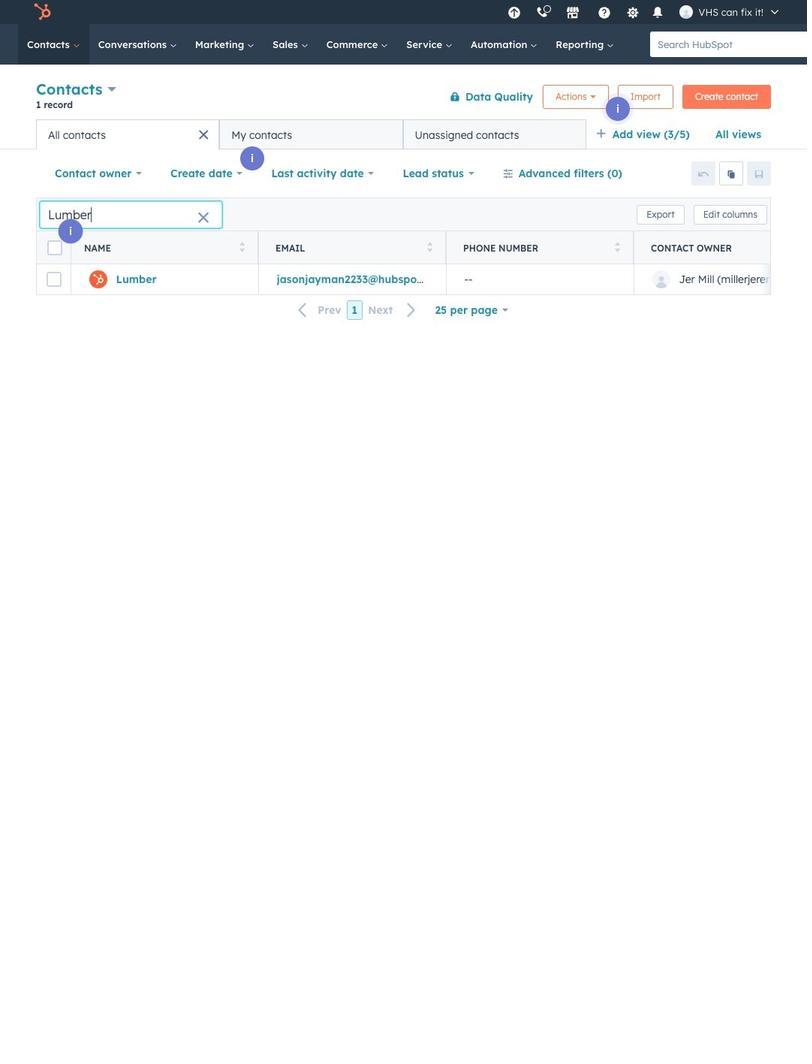 Task type: describe. For each thing, give the bounding box(es) containing it.
1 press to sort. element from the left
[[239, 242, 245, 254]]

2 press to sort. image from the left
[[615, 242, 621, 252]]

clear input image
[[198, 212, 210, 224]]

marketplaces image
[[566, 7, 580, 20]]

pagination navigation
[[290, 301, 426, 321]]



Task type: locate. For each thing, give the bounding box(es) containing it.
0 horizontal spatial press to sort. image
[[239, 242, 245, 252]]

2 horizontal spatial press to sort. element
[[615, 242, 621, 254]]

2 press to sort. element from the left
[[427, 242, 433, 254]]

1 press to sort. image from the left
[[239, 242, 245, 252]]

banner
[[36, 77, 772, 120]]

Search HubSpot search field
[[651, 32, 808, 57]]

press to sort. image
[[239, 242, 245, 252], [615, 242, 621, 252]]

0 horizontal spatial press to sort. element
[[239, 242, 245, 254]]

Search name, phone, email addresses, or company search field
[[40, 201, 222, 228]]

press to sort. image
[[427, 242, 433, 252]]

press to sort. element
[[239, 242, 245, 254], [427, 242, 433, 254], [615, 242, 621, 254]]

3 press to sort. element from the left
[[615, 242, 621, 254]]

menu
[[500, 0, 790, 24]]

1 horizontal spatial press to sort. element
[[427, 242, 433, 254]]

jacob simon image
[[680, 5, 693, 19]]

1 horizontal spatial press to sort. image
[[615, 242, 621, 252]]



Task type: vqa. For each thing, say whether or not it's contained in the screenshot.
Sep to the top
no



